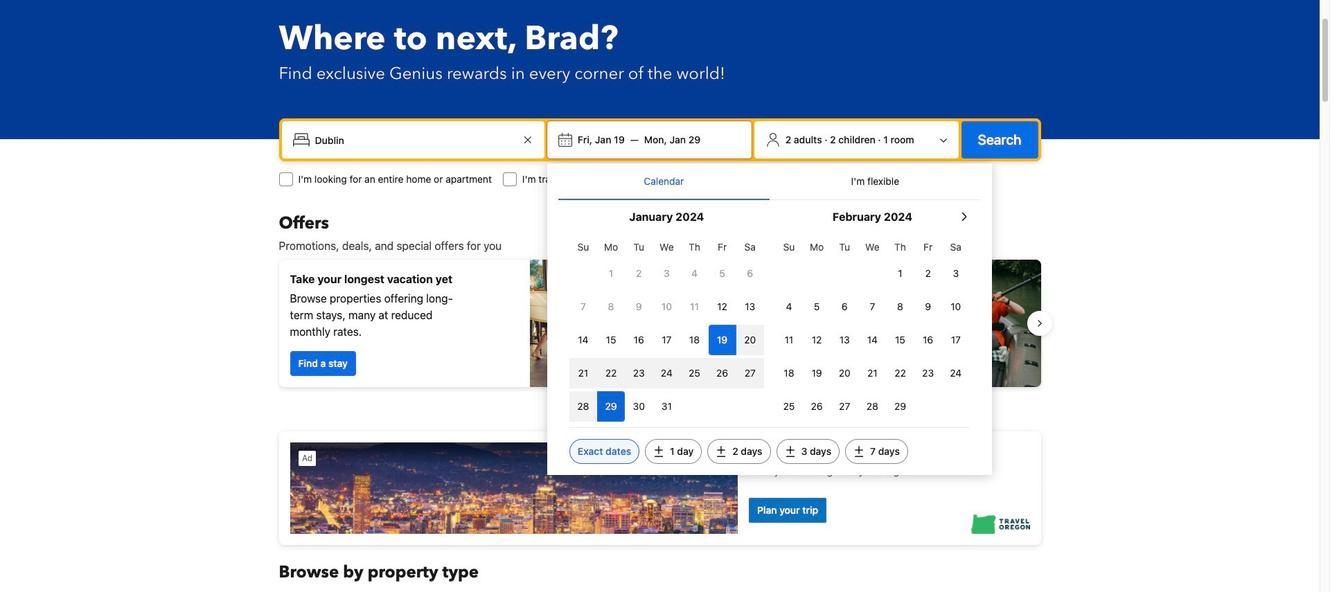 Task type: locate. For each thing, give the bounding box(es) containing it.
5 February 2024 checkbox
[[803, 292, 831, 322]]

17 February 2024 checkbox
[[942, 325, 970, 355]]

9 January 2024 checkbox
[[625, 292, 653, 322]]

7 February 2024 checkbox
[[859, 292, 886, 322]]

14 January 2024 checkbox
[[569, 325, 597, 355]]

24 February 2024 checkbox
[[942, 358, 970, 389]]

a young girl and woman kayak on a river image
[[665, 260, 1041, 387]]

tab list
[[558, 163, 981, 201]]

25 February 2024 checkbox
[[775, 391, 803, 422]]

region
[[268, 254, 1052, 393]]

grid
[[569, 233, 764, 422], [775, 233, 970, 422]]

13 January 2024 checkbox
[[736, 292, 764, 322]]

18 January 2024 checkbox
[[681, 325, 708, 355]]

10 January 2024 checkbox
[[653, 292, 681, 322]]

27 February 2024 checkbox
[[831, 391, 859, 422]]

3 February 2024 checkbox
[[942, 258, 970, 289]]

4 February 2024 checkbox
[[775, 292, 803, 322]]

1 horizontal spatial grid
[[775, 233, 970, 422]]

23 February 2024 checkbox
[[914, 358, 942, 389]]

26 February 2024 checkbox
[[803, 391, 831, 422]]

16 February 2024 checkbox
[[914, 325, 942, 355]]

6 January 2024 checkbox
[[736, 258, 764, 289]]

15 February 2024 checkbox
[[886, 325, 914, 355]]

19 January 2024 checkbox
[[708, 325, 736, 355]]

11 February 2024 checkbox
[[775, 325, 803, 355]]

27 January 2024 checkbox
[[736, 358, 764, 389]]

progress bar
[[652, 398, 668, 404]]

4 January 2024 checkbox
[[681, 258, 708, 289]]

17 January 2024 checkbox
[[653, 325, 681, 355]]

0 horizontal spatial grid
[[569, 233, 764, 422]]

29 January 2024 checkbox
[[597, 391, 625, 422]]

cell
[[708, 322, 736, 355], [736, 322, 764, 355], [569, 355, 597, 389], [597, 355, 625, 389], [625, 355, 653, 389], [653, 355, 681, 389], [681, 355, 708, 389], [708, 355, 736, 389], [736, 355, 764, 389], [569, 389, 597, 422], [597, 389, 625, 422]]

Where are you going? field
[[309, 127, 519, 152]]

12 February 2024 checkbox
[[803, 325, 831, 355]]

19 February 2024 checkbox
[[803, 358, 831, 389]]

20 January 2024 checkbox
[[736, 325, 764, 355]]

main content
[[268, 213, 1052, 592]]

12 January 2024 checkbox
[[708, 292, 736, 322]]



Task type: vqa. For each thing, say whether or not it's contained in the screenshot.
17 January 2024 "checkbox"
yes



Task type: describe. For each thing, give the bounding box(es) containing it.
1 grid from the left
[[569, 233, 764, 422]]

2 grid from the left
[[775, 233, 970, 422]]

30 January 2024 checkbox
[[625, 391, 653, 422]]

25 January 2024 checkbox
[[681, 358, 708, 389]]

11 January 2024 checkbox
[[681, 292, 708, 322]]

7 January 2024 checkbox
[[569, 292, 597, 322]]

9 February 2024 checkbox
[[914, 292, 942, 322]]

6 February 2024 checkbox
[[831, 292, 859, 322]]

8 January 2024 checkbox
[[597, 292, 625, 322]]

2 January 2024 checkbox
[[625, 258, 653, 289]]

1 February 2024 checkbox
[[886, 258, 914, 289]]

29 February 2024 checkbox
[[886, 391, 914, 422]]

2 February 2024 checkbox
[[914, 258, 942, 289]]

22 January 2024 checkbox
[[597, 358, 625, 389]]

take your longest vacation yet image
[[530, 260, 654, 387]]

20 February 2024 checkbox
[[831, 358, 859, 389]]

5 January 2024 checkbox
[[708, 258, 736, 289]]

14 February 2024 checkbox
[[859, 325, 886, 355]]

advertisement element
[[279, 432, 1041, 545]]

13 February 2024 checkbox
[[831, 325, 859, 355]]

1 January 2024 checkbox
[[597, 258, 625, 289]]

26 January 2024 checkbox
[[708, 358, 736, 389]]

10 February 2024 checkbox
[[942, 292, 970, 322]]

21 February 2024 checkbox
[[859, 358, 886, 389]]

3 January 2024 checkbox
[[653, 258, 681, 289]]

8 February 2024 checkbox
[[886, 292, 914, 322]]

18 February 2024 checkbox
[[775, 358, 803, 389]]

24 January 2024 checkbox
[[653, 358, 681, 389]]

16 January 2024 checkbox
[[625, 325, 653, 355]]

28 January 2024 checkbox
[[569, 391, 597, 422]]

31 January 2024 checkbox
[[653, 391, 681, 422]]

28 February 2024 checkbox
[[859, 391, 886, 422]]

23 January 2024 checkbox
[[625, 358, 653, 389]]

22 February 2024 checkbox
[[886, 358, 914, 389]]

15 January 2024 checkbox
[[597, 325, 625, 355]]

21 January 2024 checkbox
[[569, 358, 597, 389]]



